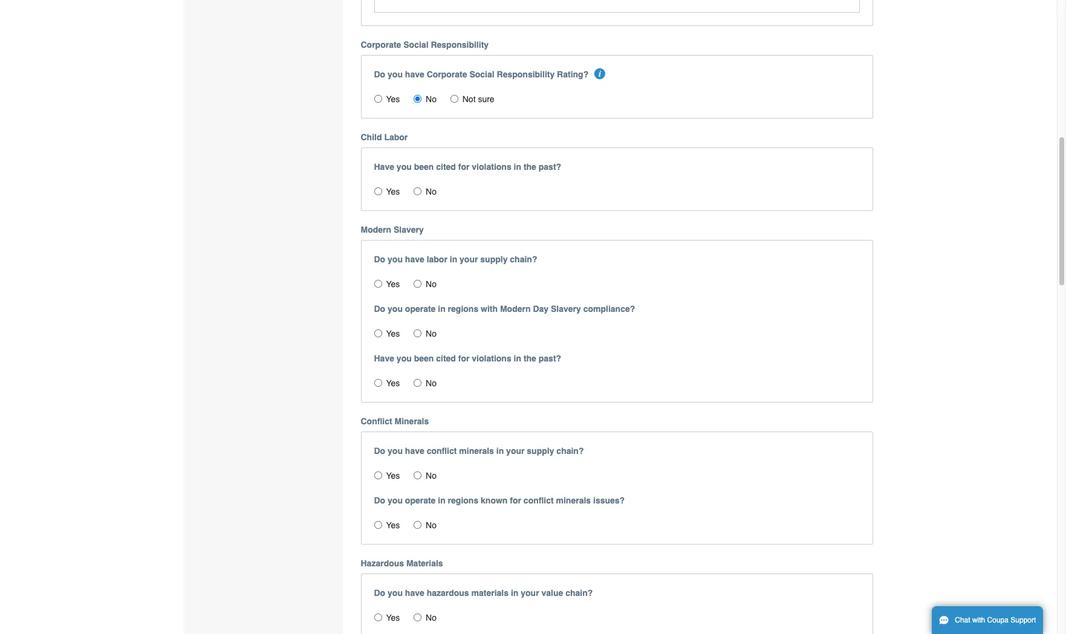 Task type: locate. For each thing, give the bounding box(es) containing it.
1 do from the top
[[374, 70, 385, 79]]

for
[[458, 162, 470, 172], [458, 354, 470, 364], [510, 496, 521, 506]]

responsibility
[[431, 40, 489, 50], [497, 70, 555, 79]]

0 horizontal spatial conflict
[[427, 446, 457, 456]]

7 yes from the top
[[386, 521, 400, 531]]

regions for known
[[448, 496, 479, 506]]

0 vertical spatial slavery
[[394, 225, 424, 235]]

conflict
[[427, 446, 457, 456], [524, 496, 554, 506]]

regions down do you have labor in your supply chain?
[[448, 304, 479, 314]]

1 horizontal spatial slavery
[[551, 304, 581, 314]]

None radio
[[414, 95, 422, 103], [374, 280, 382, 288], [374, 379, 382, 387], [414, 379, 422, 387], [374, 472, 382, 480], [414, 472, 422, 480], [374, 521, 382, 529], [414, 614, 422, 622], [414, 95, 422, 103], [374, 280, 382, 288], [374, 379, 382, 387], [414, 379, 422, 387], [374, 472, 382, 480], [414, 472, 422, 480], [374, 521, 382, 529], [414, 614, 422, 622]]

1 vertical spatial have
[[374, 354, 394, 364]]

1 vertical spatial the
[[524, 354, 536, 364]]

with left day
[[481, 304, 498, 314]]

0 vertical spatial have you been cited for violations in the past?
[[374, 162, 561, 172]]

2 vertical spatial chain?
[[566, 589, 593, 598]]

materials
[[406, 559, 443, 569]]

3 do from the top
[[374, 304, 385, 314]]

your
[[460, 255, 478, 264], [506, 446, 525, 456], [521, 589, 539, 598]]

have you been cited for violations in the past?
[[374, 162, 561, 172], [374, 354, 561, 364]]

minerals up known
[[459, 446, 494, 456]]

your up do you operate in regions known for conflict minerals issues?
[[506, 446, 525, 456]]

materials
[[471, 589, 509, 598]]

0 vertical spatial chain?
[[510, 255, 537, 264]]

2 cited from the top
[[436, 354, 456, 364]]

0 vertical spatial regions
[[448, 304, 479, 314]]

regions left known
[[448, 496, 479, 506]]

1 have from the top
[[405, 70, 424, 79]]

1 operate from the top
[[405, 304, 436, 314]]

supply
[[480, 255, 508, 264], [527, 446, 554, 456]]

your for minerals
[[506, 446, 525, 456]]

conflict down minerals
[[427, 446, 457, 456]]

2 have from the top
[[405, 255, 424, 264]]

in
[[514, 162, 521, 172], [450, 255, 457, 264], [438, 304, 446, 314], [514, 354, 521, 364], [496, 446, 504, 456], [438, 496, 446, 506], [511, 589, 519, 598]]

1 vertical spatial chain?
[[557, 446, 584, 456]]

cited
[[436, 162, 456, 172], [436, 354, 456, 364]]

6 do from the top
[[374, 589, 385, 598]]

do you operate in regions known for conflict minerals issues?
[[374, 496, 625, 506]]

no
[[426, 94, 437, 104], [426, 187, 437, 197], [426, 280, 437, 289], [426, 329, 437, 339], [426, 379, 437, 388], [426, 471, 437, 481], [426, 521, 437, 531], [426, 613, 437, 623]]

your right "labor"
[[460, 255, 478, 264]]

1 vertical spatial operate
[[405, 496, 436, 506]]

do for do you have labor in your supply chain?
[[374, 255, 385, 264]]

do you operate in regions with modern day slavery compliance?
[[374, 304, 635, 314]]

sure
[[478, 94, 495, 104]]

slavery
[[394, 225, 424, 235], [551, 304, 581, 314]]

operate
[[405, 304, 436, 314], [405, 496, 436, 506]]

have down materials at the bottom left of page
[[405, 589, 424, 598]]

1 vertical spatial your
[[506, 446, 525, 456]]

support
[[1011, 616, 1036, 625]]

corporate
[[361, 40, 401, 50], [427, 70, 467, 79]]

1 vertical spatial past?
[[539, 354, 561, 364]]

been
[[414, 162, 434, 172], [414, 354, 434, 364]]

2 the from the top
[[524, 354, 536, 364]]

2 have from the top
[[374, 354, 394, 364]]

3 have from the top
[[405, 446, 424, 456]]

0 vertical spatial the
[[524, 162, 536, 172]]

0 vertical spatial been
[[414, 162, 434, 172]]

chat with coupa support button
[[932, 607, 1043, 634]]

2 vertical spatial for
[[510, 496, 521, 506]]

1 vertical spatial regions
[[448, 496, 479, 506]]

regions
[[448, 304, 479, 314], [448, 496, 479, 506]]

do for do you have hazardous materials in your value chain?
[[374, 589, 385, 598]]

hazardous
[[361, 559, 404, 569]]

0 horizontal spatial modern
[[361, 225, 391, 235]]

not sure
[[463, 94, 495, 104]]

0 vertical spatial with
[[481, 304, 498, 314]]

have
[[405, 70, 424, 79], [405, 255, 424, 264], [405, 446, 424, 456], [405, 589, 424, 598]]

2 no from the top
[[426, 187, 437, 197]]

0 vertical spatial operate
[[405, 304, 436, 314]]

1 have from the top
[[374, 162, 394, 172]]

you
[[388, 70, 403, 79], [397, 162, 412, 172], [388, 255, 403, 264], [388, 304, 403, 314], [397, 354, 412, 364], [388, 446, 403, 456], [388, 496, 403, 506], [388, 589, 403, 598]]

do for do you have conflict minerals in your supply chain?
[[374, 446, 385, 456]]

corporate social responsibility
[[361, 40, 489, 50]]

have left "labor"
[[405, 255, 424, 264]]

your left value
[[521, 589, 539, 598]]

0 horizontal spatial corporate
[[361, 40, 401, 50]]

hazardous materials
[[361, 559, 443, 569]]

responsibility left rating?
[[497, 70, 555, 79]]

conflict
[[361, 417, 392, 427]]

rating?
[[557, 70, 589, 79]]

1 vertical spatial have you been cited for violations in the past?
[[374, 354, 561, 364]]

chat with coupa support
[[955, 616, 1036, 625]]

0 vertical spatial cited
[[436, 162, 456, 172]]

1 cited from the top
[[436, 162, 456, 172]]

0 vertical spatial supply
[[480, 255, 508, 264]]

slavery up do you have labor in your supply chain?
[[394, 225, 424, 235]]

0 vertical spatial past?
[[539, 162, 561, 172]]

0 horizontal spatial responsibility
[[431, 40, 489, 50]]

do you have hazardous materials in your value chain?
[[374, 589, 593, 598]]

2 past? from the top
[[539, 354, 561, 364]]

minerals
[[459, 446, 494, 456], [556, 496, 591, 506]]

1 horizontal spatial modern
[[500, 304, 531, 314]]

compliance?
[[583, 304, 635, 314]]

1 the from the top
[[524, 162, 536, 172]]

child
[[361, 133, 382, 142]]

1 vertical spatial minerals
[[556, 496, 591, 506]]

1 vertical spatial violations
[[472, 354, 511, 364]]

4 have from the top
[[405, 589, 424, 598]]

1 horizontal spatial conflict
[[524, 496, 554, 506]]

None radio
[[374, 95, 382, 103], [450, 95, 458, 103], [374, 188, 382, 195], [414, 188, 422, 195], [414, 280, 422, 288], [374, 330, 382, 338], [414, 330, 422, 338], [414, 521, 422, 529], [374, 614, 382, 622], [374, 95, 382, 103], [450, 95, 458, 103], [374, 188, 382, 195], [414, 188, 422, 195], [414, 280, 422, 288], [374, 330, 382, 338], [414, 330, 422, 338], [414, 521, 422, 529], [374, 614, 382, 622]]

have
[[374, 162, 394, 172], [374, 354, 394, 364]]

1 yes from the top
[[386, 94, 400, 104]]

0 vertical spatial corporate
[[361, 40, 401, 50]]

labor
[[427, 255, 447, 264]]

1 vertical spatial been
[[414, 354, 434, 364]]

the
[[524, 162, 536, 172], [524, 354, 536, 364]]

1 horizontal spatial corporate
[[427, 70, 467, 79]]

1 vertical spatial social
[[470, 70, 495, 79]]

0 vertical spatial social
[[404, 40, 429, 50]]

1 vertical spatial for
[[458, 354, 470, 364]]

value
[[542, 589, 563, 598]]

have down minerals
[[405, 446, 424, 456]]

0 vertical spatial modern
[[361, 225, 391, 235]]

5 yes from the top
[[386, 379, 400, 388]]

with
[[481, 304, 498, 314], [972, 616, 985, 625]]

0 horizontal spatial minerals
[[459, 446, 494, 456]]

0 vertical spatial have
[[374, 162, 394, 172]]

1 horizontal spatial with
[[972, 616, 985, 625]]

4 do from the top
[[374, 446, 385, 456]]

slavery right day
[[551, 304, 581, 314]]

2 do from the top
[[374, 255, 385, 264]]

5 do from the top
[[374, 496, 385, 506]]

0 vertical spatial minerals
[[459, 446, 494, 456]]

0 vertical spatial conflict
[[427, 446, 457, 456]]

2 operate from the top
[[405, 496, 436, 506]]

past?
[[539, 162, 561, 172], [539, 354, 561, 364]]

social
[[404, 40, 429, 50], [470, 70, 495, 79]]

2 regions from the top
[[448, 496, 479, 506]]

minerals left the issues?
[[556, 496, 591, 506]]

6 yes from the top
[[386, 471, 400, 481]]

chat
[[955, 616, 970, 625]]

0 vertical spatial violations
[[472, 162, 511, 172]]

not
[[463, 94, 476, 104]]

4 yes from the top
[[386, 329, 400, 339]]

0 horizontal spatial slavery
[[394, 225, 424, 235]]

responsibility up do you have corporate social responsibility rating?
[[431, 40, 489, 50]]

1 vertical spatial with
[[972, 616, 985, 625]]

do you have corporate social responsibility rating?
[[374, 70, 589, 79]]

1 horizontal spatial minerals
[[556, 496, 591, 506]]

6 no from the top
[[426, 471, 437, 481]]

1 have you been cited for violations in the past? from the top
[[374, 162, 561, 172]]

do
[[374, 70, 385, 79], [374, 255, 385, 264], [374, 304, 385, 314], [374, 446, 385, 456], [374, 496, 385, 506], [374, 589, 385, 598]]

have down corporate social responsibility
[[405, 70, 424, 79]]

operate for conflict
[[405, 496, 436, 506]]

2 vertical spatial your
[[521, 589, 539, 598]]

violations
[[472, 162, 511, 172], [472, 354, 511, 364]]

1 vertical spatial cited
[[436, 354, 456, 364]]

with right chat
[[972, 616, 985, 625]]

regions for with
[[448, 304, 479, 314]]

yes
[[386, 94, 400, 104], [386, 187, 400, 197], [386, 280, 400, 289], [386, 329, 400, 339], [386, 379, 400, 388], [386, 471, 400, 481], [386, 521, 400, 531], [386, 613, 400, 623]]

1 horizontal spatial responsibility
[[497, 70, 555, 79]]

1 horizontal spatial social
[[470, 70, 495, 79]]

8 yes from the top
[[386, 613, 400, 623]]

modern
[[361, 225, 391, 235], [500, 304, 531, 314]]

1 horizontal spatial supply
[[527, 446, 554, 456]]

conflict right known
[[524, 496, 554, 506]]

1 regions from the top
[[448, 304, 479, 314]]

1 been from the top
[[414, 162, 434, 172]]

7 no from the top
[[426, 521, 437, 531]]

chain?
[[510, 255, 537, 264], [557, 446, 584, 456], [566, 589, 593, 598]]



Task type: vqa. For each thing, say whether or not it's contained in the screenshot.
Modern
yes



Task type: describe. For each thing, give the bounding box(es) containing it.
do for do you operate in regions with modern day slavery compliance?
[[374, 304, 385, 314]]

1 vertical spatial responsibility
[[497, 70, 555, 79]]

1 no from the top
[[426, 94, 437, 104]]

child labor
[[361, 133, 408, 142]]

3 yes from the top
[[386, 280, 400, 289]]

1 violations from the top
[[472, 162, 511, 172]]

do you have labor in your supply chain?
[[374, 255, 537, 264]]

0 horizontal spatial supply
[[480, 255, 508, 264]]

2 yes from the top
[[386, 187, 400, 197]]

chain? for supply
[[557, 446, 584, 456]]

have for labor
[[405, 255, 424, 264]]

labor
[[384, 133, 408, 142]]

0 horizontal spatial social
[[404, 40, 429, 50]]

operate for labor
[[405, 304, 436, 314]]

modern slavery
[[361, 225, 424, 235]]

do you have conflict minerals in your supply chain?
[[374, 446, 584, 456]]

coupa
[[987, 616, 1009, 625]]

1 past? from the top
[[539, 162, 561, 172]]

2 been from the top
[[414, 354, 434, 364]]

have for conflict
[[405, 446, 424, 456]]

1 vertical spatial slavery
[[551, 304, 581, 314]]

1 vertical spatial conflict
[[524, 496, 554, 506]]

conflict minerals
[[361, 417, 429, 427]]

have for corporate
[[405, 70, 424, 79]]

have for hazardous
[[405, 589, 424, 598]]

2 have you been cited for violations in the past? from the top
[[374, 354, 561, 364]]

issues?
[[593, 496, 625, 506]]

2 violations from the top
[[472, 354, 511, 364]]

do for do you operate in regions known for conflict minerals issues?
[[374, 496, 385, 506]]

4 no from the top
[[426, 329, 437, 339]]

chain? for value
[[566, 589, 593, 598]]

known
[[481, 496, 508, 506]]

8 no from the top
[[426, 613, 437, 623]]

0 vertical spatial for
[[458, 162, 470, 172]]

minerals
[[395, 417, 429, 427]]

3 no from the top
[[426, 280, 437, 289]]

5 no from the top
[[426, 379, 437, 388]]

with inside button
[[972, 616, 985, 625]]

your for materials
[[521, 589, 539, 598]]

0 vertical spatial responsibility
[[431, 40, 489, 50]]

1 vertical spatial modern
[[500, 304, 531, 314]]

day
[[533, 304, 549, 314]]

0 horizontal spatial with
[[481, 304, 498, 314]]

1 vertical spatial supply
[[527, 446, 554, 456]]

do for do you have corporate social responsibility rating?
[[374, 70, 385, 79]]

additional information image
[[594, 68, 605, 79]]

0 vertical spatial your
[[460, 255, 478, 264]]

1 vertical spatial corporate
[[427, 70, 467, 79]]

hazardous
[[427, 589, 469, 598]]



